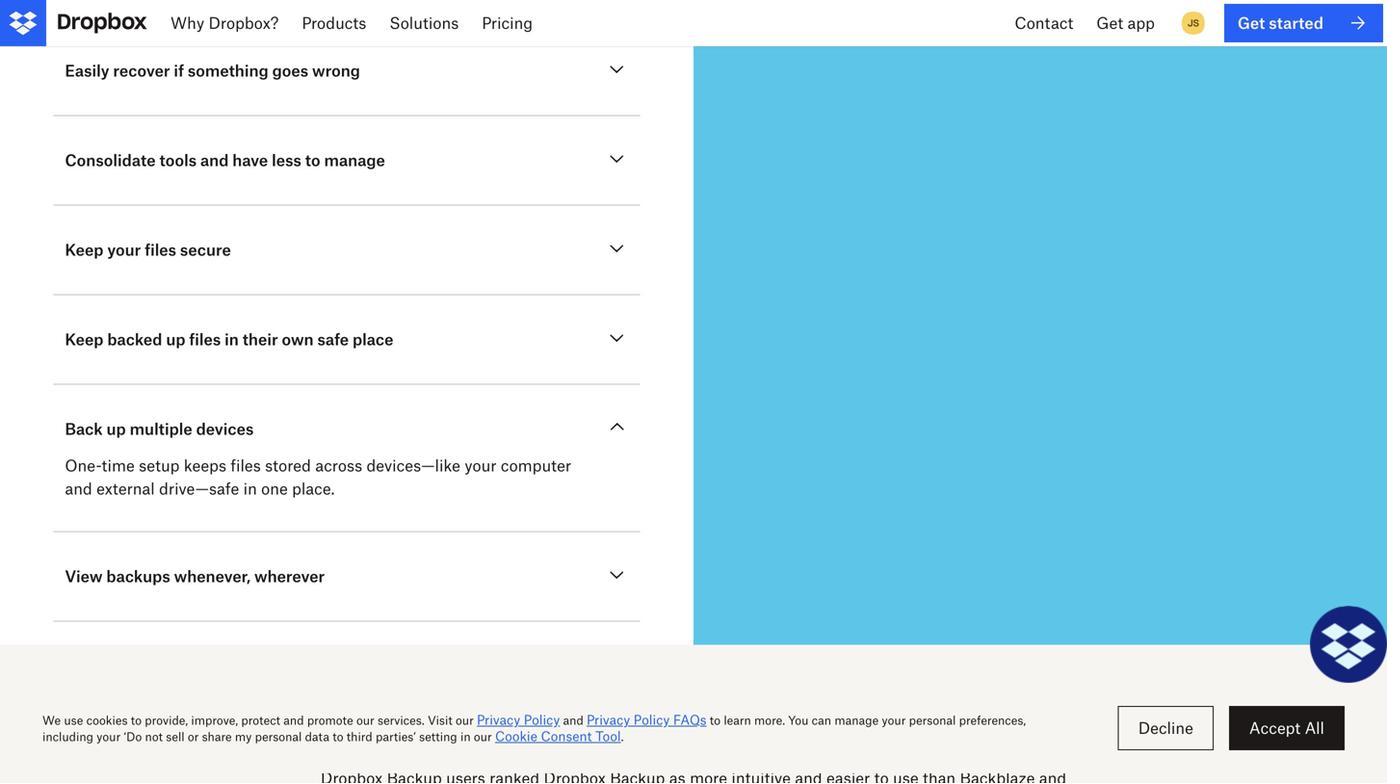 Task type: describe. For each thing, give the bounding box(es) containing it.
view backups whenever, wherever
[[65, 567, 325, 586]]

place.
[[292, 479, 335, 498]]

get for get started
[[1238, 13, 1265, 32]]

if
[[174, 61, 184, 80]]

app
[[1128, 13, 1155, 32]]

devices
[[196, 420, 254, 438]]

get started
[[1238, 13, 1324, 32]]

easier
[[431, 713, 547, 752]]

backed
[[107, 330, 162, 349]]

keeps
[[184, 456, 226, 475]]

than
[[556, 713, 643, 752]]

0 horizontal spatial up
[[106, 420, 126, 438]]

products button
[[290, 0, 378, 46]]

0 horizontal spatial files
[[145, 240, 176, 259]]

get app button
[[1085, 0, 1167, 46]]

keep backed up files in their own safe place
[[65, 330, 394, 349]]

0 vertical spatial up
[[166, 330, 186, 349]]

contact
[[1015, 13, 1074, 32]]

wherever
[[254, 567, 325, 586]]

place
[[353, 330, 394, 349]]

js
[[1188, 17, 1199, 29]]

why dropbox?
[[171, 13, 279, 32]]

easily
[[65, 61, 109, 80]]

less
[[272, 151, 301, 170]]

back up multiple devices
[[65, 420, 254, 438]]

one-time setup keeps files stored across devices—like your computer and external drive—safe in one place.
[[65, 456, 571, 498]]

js button
[[1178, 8, 1209, 39]]

external
[[96, 479, 155, 498]]

multiple
[[130, 420, 192, 438]]

1 vertical spatial files
[[189, 330, 221, 349]]

safe
[[317, 330, 349, 349]]

contact button
[[1003, 0, 1085, 46]]

pricing link
[[470, 0, 544, 46]]

backups
[[106, 567, 170, 586]]

in inside one-time setup keeps files stored across devices—like your computer and external drive—safe in one place.
[[243, 479, 257, 498]]

drive—safe
[[159, 479, 239, 498]]

view
[[65, 567, 103, 586]]

recover
[[113, 61, 170, 80]]

across
[[315, 456, 362, 475]]

own
[[282, 330, 314, 349]]

back
[[65, 420, 103, 438]]

your inside one-time setup keeps files stored across devices—like your computer and external drive—safe in one place.
[[465, 456, 497, 475]]

secure
[[180, 240, 231, 259]]

solutions button
[[378, 0, 470, 46]]

wrong
[[312, 61, 360, 80]]

easier than the competition
[[431, 713, 957, 752]]

competition
[[726, 713, 957, 752]]

one-
[[65, 456, 102, 475]]



Task type: locate. For each thing, give the bounding box(es) containing it.
get started link
[[1225, 4, 1384, 42]]

in
[[225, 330, 239, 349], [243, 479, 257, 498]]

0 vertical spatial in
[[225, 330, 239, 349]]

your left secure
[[107, 240, 141, 259]]

get left the started
[[1238, 13, 1265, 32]]

1 horizontal spatial files
[[189, 330, 221, 349]]

1 horizontal spatial get
[[1238, 13, 1265, 32]]

consolidate tools and have less to manage
[[65, 151, 385, 170]]

started
[[1269, 13, 1324, 32]]

solutions
[[390, 13, 459, 32]]

in left 'one'
[[243, 479, 257, 498]]

get left the app
[[1097, 13, 1124, 32]]

setup
[[139, 456, 180, 475]]

stored
[[265, 456, 311, 475]]

consolidate
[[65, 151, 156, 170]]

keep your files secure
[[65, 240, 231, 259]]

0 vertical spatial your
[[107, 240, 141, 259]]

files inside one-time setup keeps files stored across devices—like your computer and external drive—safe in one place.
[[231, 456, 261, 475]]

one
[[261, 479, 288, 498]]

something
[[188, 61, 269, 80]]

computer
[[501, 456, 571, 475]]

files left their
[[189, 330, 221, 349]]

2 horizontal spatial files
[[231, 456, 261, 475]]

whenever,
[[174, 567, 251, 586]]

easily recover if something goes wrong
[[65, 61, 360, 80]]

have
[[232, 151, 268, 170]]

keep down consolidate
[[65, 240, 104, 259]]

why
[[171, 13, 204, 32]]

manage
[[324, 151, 385, 170]]

files
[[145, 240, 176, 259], [189, 330, 221, 349], [231, 456, 261, 475]]

1 horizontal spatial up
[[166, 330, 186, 349]]

keep for keep backed up files in their own safe place
[[65, 330, 104, 349]]

up
[[166, 330, 186, 349], [106, 420, 126, 438]]

and down one- on the left bottom of page
[[65, 479, 92, 498]]

0 horizontal spatial your
[[107, 240, 141, 259]]

a list of a user's devices and hard drives that are being backed up in dropbox backup image
[[740, 0, 1341, 599]]

files left secure
[[145, 240, 176, 259]]

your
[[107, 240, 141, 259], [465, 456, 497, 475]]

0 vertical spatial keep
[[65, 240, 104, 259]]

why dropbox? button
[[159, 0, 290, 46]]

and left have
[[200, 151, 229, 170]]

to
[[305, 151, 321, 170]]

0 horizontal spatial get
[[1097, 13, 1124, 32]]

dropbox?
[[209, 13, 279, 32]]

goes
[[272, 61, 308, 80]]

1 vertical spatial and
[[65, 479, 92, 498]]

1 vertical spatial your
[[465, 456, 497, 475]]

up right "back"
[[106, 420, 126, 438]]

0 vertical spatial and
[[200, 151, 229, 170]]

pricing
[[482, 13, 533, 32]]

0 horizontal spatial and
[[65, 479, 92, 498]]

and inside one-time setup keeps files stored across devices—like your computer and external drive—safe in one place.
[[65, 479, 92, 498]]

1 vertical spatial in
[[243, 479, 257, 498]]

get
[[1238, 13, 1265, 32], [1097, 13, 1124, 32]]

2 vertical spatial files
[[231, 456, 261, 475]]

products
[[302, 13, 366, 32]]

get app
[[1097, 13, 1155, 32]]

2 keep from the top
[[65, 330, 104, 349]]

in left their
[[225, 330, 239, 349]]

1 vertical spatial up
[[106, 420, 126, 438]]

and
[[200, 151, 229, 170], [65, 479, 92, 498]]

get inside dropdown button
[[1097, 13, 1124, 32]]

keep left backed
[[65, 330, 104, 349]]

time
[[102, 456, 135, 475]]

1 horizontal spatial in
[[243, 479, 257, 498]]

1 keep from the top
[[65, 240, 104, 259]]

1 horizontal spatial and
[[200, 151, 229, 170]]

1 horizontal spatial your
[[465, 456, 497, 475]]

keep
[[65, 240, 104, 259], [65, 330, 104, 349]]

get for get app
[[1097, 13, 1124, 32]]

0 horizontal spatial in
[[225, 330, 239, 349]]

1 vertical spatial keep
[[65, 330, 104, 349]]

files right the keeps
[[231, 456, 261, 475]]

keep for keep your files secure
[[65, 240, 104, 259]]

their
[[243, 330, 278, 349]]

the
[[653, 713, 716, 752]]

up right backed
[[166, 330, 186, 349]]

0 vertical spatial files
[[145, 240, 176, 259]]

devices—like
[[367, 456, 460, 475]]

your left computer
[[465, 456, 497, 475]]

tools
[[159, 151, 197, 170]]



Task type: vqa. For each thing, say whether or not it's contained in the screenshot.
the Folders button
no



